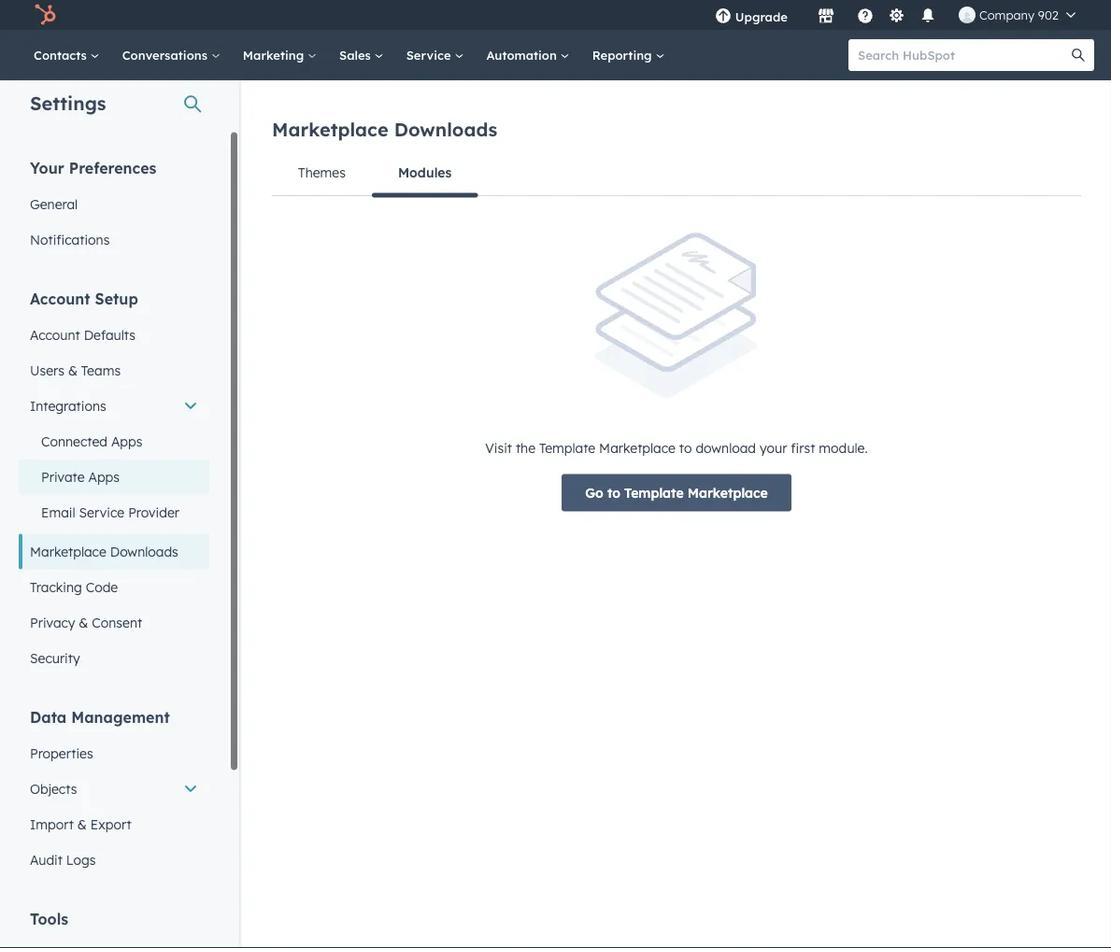 Task type: vqa. For each thing, say whether or not it's contained in the screenshot.
PROPERTIES
yes



Task type: locate. For each thing, give the bounding box(es) containing it.
upgrade image
[[715, 8, 732, 25]]

& left export
[[77, 816, 87, 833]]

0 horizontal spatial template
[[539, 440, 596, 456]]

1 vertical spatial downloads
[[110, 543, 178, 560]]

2 vertical spatial &
[[77, 816, 87, 833]]

0 horizontal spatial service
[[79, 504, 125, 521]]

1 horizontal spatial template
[[624, 485, 684, 501]]

provider
[[128, 504, 179, 521]]

2 account from the top
[[30, 327, 80, 343]]

apps
[[111, 433, 143, 450], [88, 469, 120, 485]]

private apps
[[41, 469, 120, 485]]

1 account from the top
[[30, 289, 90, 308]]

integrations
[[30, 398, 106, 414]]

help button
[[849, 0, 881, 30]]

template down visit the template marketplace to download your first module.
[[624, 485, 684, 501]]

tools
[[30, 910, 68, 929]]

marketplace up "tracking code" at the left bottom of the page
[[30, 543, 106, 560]]

visit the template marketplace to download your first module.
[[485, 440, 868, 456]]

private
[[41, 469, 85, 485]]

tracking
[[30, 579, 82, 595]]

automation link
[[475, 30, 581, 80]]

1 horizontal spatial service
[[406, 47, 455, 63]]

1 vertical spatial service
[[79, 504, 125, 521]]

first
[[791, 440, 815, 456]]

module.
[[819, 440, 868, 456]]

email
[[41, 504, 75, 521]]

0 vertical spatial account
[[30, 289, 90, 308]]

data
[[30, 708, 67, 727]]

account up users
[[30, 327, 80, 343]]

navigation
[[272, 150, 1081, 198]]

1 horizontal spatial marketplace downloads
[[272, 118, 497, 141]]

marketplace downloads
[[272, 118, 497, 141], [30, 543, 178, 560]]

account defaults
[[30, 327, 135, 343]]

0 horizontal spatial marketplace downloads
[[30, 543, 178, 560]]

reporting
[[592, 47, 656, 63]]

users & teams
[[30, 362, 121, 379]]

0 horizontal spatial to
[[607, 485, 621, 501]]

0 vertical spatial to
[[679, 440, 692, 456]]

code
[[86, 579, 118, 595]]

account
[[30, 289, 90, 308], [30, 327, 80, 343]]

menu
[[702, 0, 1089, 30]]

1 vertical spatial template
[[624, 485, 684, 501]]

marketplaces button
[[806, 0, 846, 30]]

integrations button
[[19, 388, 209, 424]]

alert
[[272, 233, 1081, 512]]

objects button
[[19, 772, 209, 807]]

properties link
[[19, 736, 209, 772]]

1 vertical spatial account
[[30, 327, 80, 343]]

1 vertical spatial &
[[79, 615, 88, 631]]

users & teams link
[[19, 353, 209, 388]]

template for to
[[624, 485, 684, 501]]

to left download in the top right of the page
[[679, 440, 692, 456]]

template right the the
[[539, 440, 596, 456]]

template
[[539, 440, 596, 456], [624, 485, 684, 501]]

settings link
[[885, 5, 908, 25]]

contacts
[[34, 47, 90, 63]]

marketplace downloads up modules
[[272, 118, 497, 141]]

0 horizontal spatial downloads
[[110, 543, 178, 560]]

privacy
[[30, 615, 75, 631]]

marketing
[[243, 47, 308, 63]]

apps inside connected apps link
[[111, 433, 143, 450]]

navigation containing themes
[[272, 150, 1081, 198]]

marketing link
[[232, 30, 328, 80]]

audit logs link
[[19, 843, 209, 878]]

0 vertical spatial apps
[[111, 433, 143, 450]]

teams
[[81, 362, 121, 379]]

notifications button
[[912, 0, 944, 30]]

marketplace
[[272, 118, 388, 141], [599, 440, 676, 456], [688, 485, 768, 501], [30, 543, 106, 560]]

account up account defaults
[[30, 289, 90, 308]]

notifications
[[30, 231, 110, 248]]

import
[[30, 816, 74, 833]]

marketplace downloads up code
[[30, 543, 178, 560]]

0 vertical spatial &
[[68, 362, 78, 379]]

settings image
[[888, 8, 905, 25]]

0 vertical spatial service
[[406, 47, 455, 63]]

apps down integrations button
[[111, 433, 143, 450]]

general
[[30, 196, 78, 212]]

Search HubSpot search field
[[849, 39, 1078, 71]]

& inside data management element
[[77, 816, 87, 833]]

& right users
[[68, 362, 78, 379]]

downloads up modules
[[394, 118, 497, 141]]

apps up email service provider
[[88, 469, 120, 485]]

data management element
[[19, 707, 209, 878]]

account for account setup
[[30, 289, 90, 308]]

go to template marketplace link
[[562, 474, 791, 512]]

alert containing visit the template marketplace to download your first module.
[[272, 233, 1081, 512]]

sales
[[339, 47, 374, 63]]

1 horizontal spatial downloads
[[394, 118, 497, 141]]

objects
[[30, 781, 77, 797]]

1 vertical spatial apps
[[88, 469, 120, 485]]

contacts link
[[22, 30, 111, 80]]

marketplace up themes
[[272, 118, 388, 141]]

email service provider
[[41, 504, 179, 521]]

& right privacy
[[79, 615, 88, 631]]

1 vertical spatial marketplace downloads
[[30, 543, 178, 560]]

tracking code
[[30, 579, 118, 595]]

service
[[406, 47, 455, 63], [79, 504, 125, 521]]

downloads down "provider"
[[110, 543, 178, 560]]

the
[[516, 440, 536, 456]]

tracking code link
[[19, 570, 209, 605]]

0 vertical spatial template
[[539, 440, 596, 456]]

audit
[[30, 852, 63, 868]]

to right go
[[607, 485, 621, 501]]

data management
[[30, 708, 170, 727]]

apps inside private apps link
[[88, 469, 120, 485]]

& for export
[[77, 816, 87, 833]]

setup
[[95, 289, 138, 308]]

notifications link
[[19, 222, 209, 257]]

downloads
[[394, 118, 497, 141], [110, 543, 178, 560]]

service right 'sales' link at left
[[406, 47, 455, 63]]

0 vertical spatial marketplace downloads
[[272, 118, 497, 141]]

account setup
[[30, 289, 138, 308]]

automation
[[486, 47, 561, 63]]

service down private apps link
[[79, 504, 125, 521]]

to
[[679, 440, 692, 456], [607, 485, 621, 501]]

search image
[[1072, 49, 1085, 62]]

search button
[[1063, 39, 1094, 71]]

settings
[[30, 91, 106, 114]]



Task type: describe. For each thing, give the bounding box(es) containing it.
marketplace up go to template marketplace
[[599, 440, 676, 456]]

your preferences
[[30, 158, 156, 177]]

management
[[71, 708, 170, 727]]

0 vertical spatial downloads
[[394, 118, 497, 141]]

connected apps
[[41, 433, 143, 450]]

your
[[30, 158, 64, 177]]

tools element
[[19, 909, 209, 949]]

marketplace downloads inside 'link'
[[30, 543, 178, 560]]

email service provider link
[[19, 495, 209, 530]]

your preferences element
[[19, 157, 209, 257]]

privacy & consent
[[30, 615, 142, 631]]

apps for private apps
[[88, 469, 120, 485]]

mateo roberts image
[[959, 7, 976, 23]]

marketplace inside 'link'
[[30, 543, 106, 560]]

private apps link
[[19, 459, 209, 495]]

service link
[[395, 30, 475, 80]]

downloads inside 'link'
[[110, 543, 178, 560]]

export
[[90, 816, 131, 833]]

upgrade
[[735, 9, 788, 24]]

import & export link
[[19, 807, 209, 843]]

users
[[30, 362, 64, 379]]

marketplace down download in the top right of the page
[[688, 485, 768, 501]]

properties
[[30, 745, 93, 762]]

connected
[[41, 433, 107, 450]]

audit logs
[[30, 852, 96, 868]]

themes link
[[272, 150, 372, 195]]

notifications image
[[920, 8, 936, 25]]

logs
[[66, 852, 96, 868]]

menu containing company 902
[[702, 0, 1089, 30]]

service inside account setup element
[[79, 504, 125, 521]]

902
[[1038, 7, 1059, 22]]

company 902
[[979, 7, 1059, 22]]

template for the
[[539, 440, 596, 456]]

go to template marketplace
[[585, 485, 768, 501]]

& for teams
[[68, 362, 78, 379]]

help image
[[857, 8, 874, 25]]

account setup element
[[19, 288, 209, 676]]

hubspot link
[[22, 4, 70, 26]]

visit
[[485, 440, 512, 456]]

privacy & consent link
[[19, 605, 209, 641]]

go
[[585, 485, 604, 501]]

import & export
[[30, 816, 131, 833]]

conversations
[[122, 47, 211, 63]]

company 902 button
[[948, 0, 1087, 30]]

your
[[760, 440, 787, 456]]

preferences
[[69, 158, 156, 177]]

modules
[[398, 164, 452, 181]]

security
[[30, 650, 80, 666]]

account for account defaults
[[30, 327, 80, 343]]

hubspot image
[[34, 4, 56, 26]]

themes
[[298, 164, 346, 181]]

sales link
[[328, 30, 395, 80]]

marketplaces image
[[818, 8, 835, 25]]

1 horizontal spatial to
[[679, 440, 692, 456]]

general link
[[19, 186, 209, 222]]

reporting link
[[581, 30, 676, 80]]

conversations link
[[111, 30, 232, 80]]

account defaults link
[[19, 317, 209, 353]]

modules link
[[372, 150, 478, 198]]

company
[[979, 7, 1035, 22]]

consent
[[92, 615, 142, 631]]

marketplace downloads link
[[19, 534, 209, 570]]

apps for connected apps
[[111, 433, 143, 450]]

1 vertical spatial to
[[607, 485, 621, 501]]

download
[[696, 440, 756, 456]]

defaults
[[84, 327, 135, 343]]

security link
[[19, 641, 209, 676]]

& for consent
[[79, 615, 88, 631]]

connected apps link
[[19, 424, 209, 459]]



